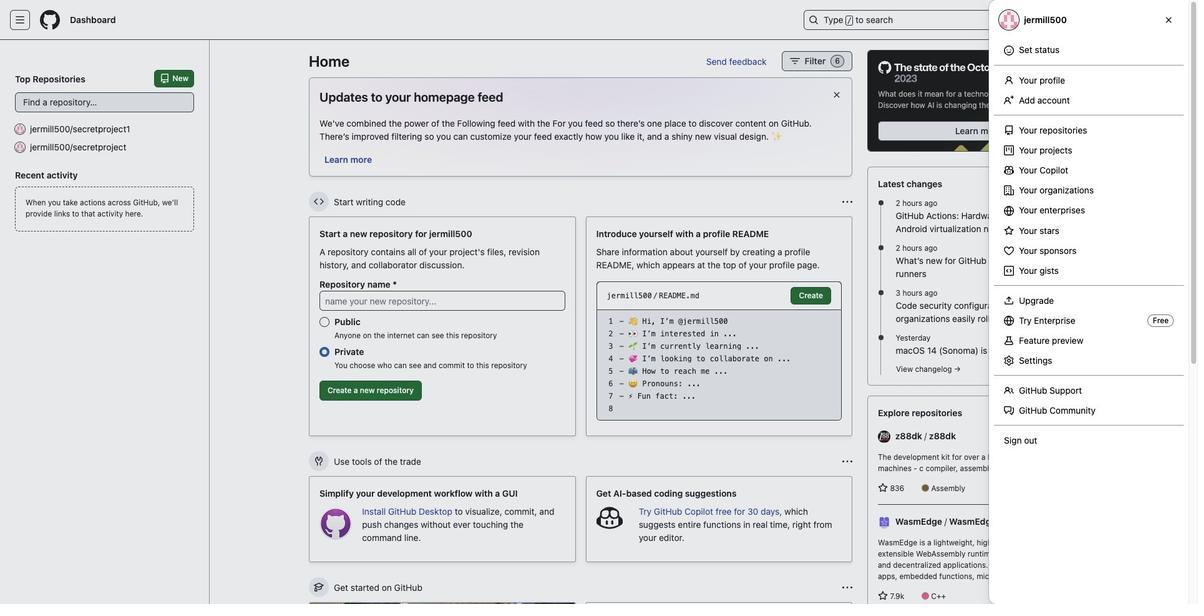 Task type: vqa. For each thing, say whether or not it's contained in the screenshot.
personal associated with (stephmara)
no



Task type: describe. For each thing, give the bounding box(es) containing it.
explore element
[[868, 50, 1090, 604]]

star image
[[878, 591, 888, 601]]

dot fill image
[[876, 333, 886, 343]]

2 dot fill image from the top
[[876, 243, 886, 253]]



Task type: locate. For each thing, give the bounding box(es) containing it.
homepage image
[[40, 10, 60, 30]]

plus image
[[1046, 15, 1056, 25]]

3 dot fill image from the top
[[876, 288, 886, 298]]

2 vertical spatial dot fill image
[[876, 288, 886, 298]]

dot fill image
[[876, 198, 886, 208], [876, 243, 886, 253], [876, 288, 886, 298]]

explore repositories navigation
[[868, 396, 1090, 604]]

0 vertical spatial dot fill image
[[876, 198, 886, 208]]

star image
[[878, 483, 888, 493]]

command palette image
[[1008, 15, 1018, 25]]

1 dot fill image from the top
[[876, 198, 886, 208]]

1 vertical spatial dot fill image
[[876, 243, 886, 253]]

account element
[[0, 40, 210, 604]]

triangle down image
[[1061, 15, 1071, 25]]



